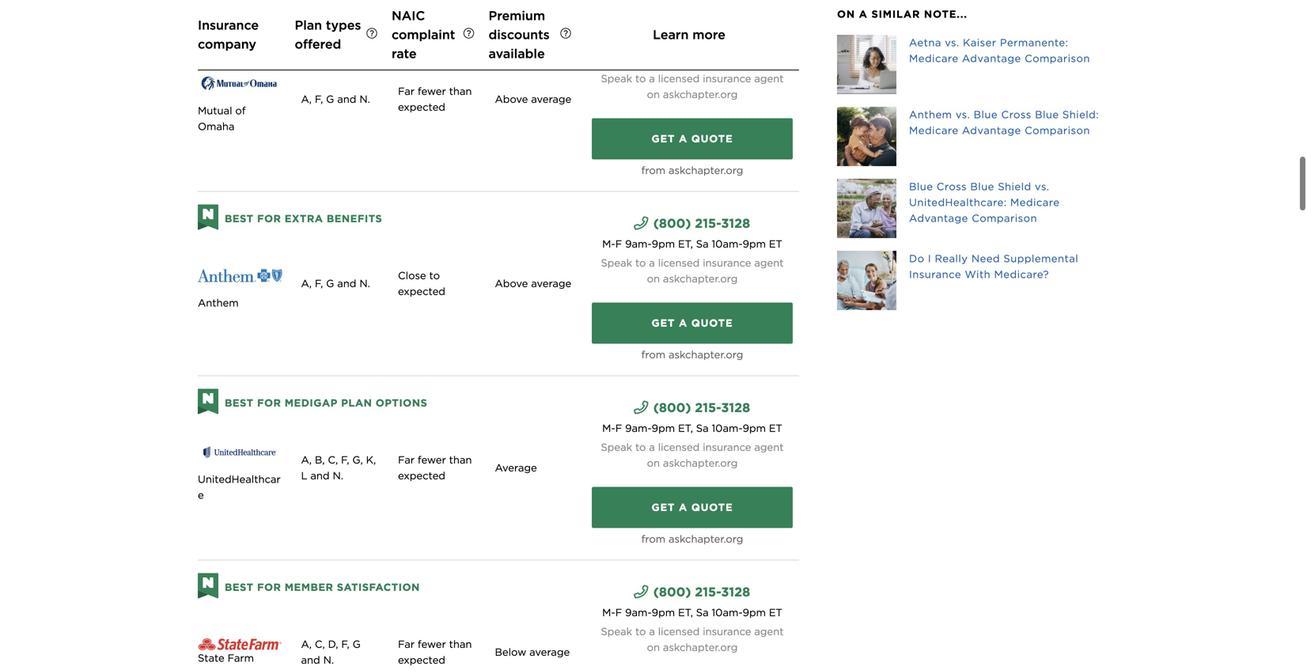 Task type: vqa. For each thing, say whether or not it's contained in the screenshot.
Best for extra benefits Best
yes



Task type: locate. For each thing, give the bounding box(es) containing it.
3 (800) 215-3128 link from the top
[[632, 398, 754, 417]]

3 licensed from the top
[[658, 441, 700, 453]]

vs. down aetna vs. kaiser permanente: medicare advantage comparison link
[[956, 108, 971, 121]]

advantage
[[962, 52, 1022, 65], [962, 124, 1022, 137], [910, 212, 969, 224]]

0 vertical spatial 10am-
[[712, 238, 743, 250]]

a
[[859, 8, 868, 20], [649, 72, 655, 85], [649, 257, 655, 269], [649, 441, 655, 453], [649, 626, 655, 638]]

more
[[693, 27, 726, 42]]

0 vertical spatial 9am-
[[625, 238, 652, 250]]

a
[[679, 133, 688, 145], [679, 317, 688, 329], [679, 501, 688, 514]]

to for best for extra benefits's '(800) 215-3128' link
[[636, 257, 646, 269]]

a, for state farm
[[301, 638, 312, 651]]

1 best from the top
[[225, 28, 254, 40]]

advantage down unitedhealthcare:
[[910, 212, 969, 224]]

1 on from the top
[[647, 88, 660, 100]]

1 a from the top
[[679, 133, 688, 145]]

3 agent from the top
[[755, 441, 784, 453]]

naic complaint rate
[[392, 8, 455, 61]]

far down satisfaction
[[398, 638, 415, 651]]

askchapter.org inside the speak to a licensed insurance agent on askchapter.org
[[663, 88, 738, 100]]

anthem vs. blue cross blue shield: medicare advantage comparison
[[910, 108, 1100, 137]]

1 agent from the top
[[755, 72, 784, 85]]

learn
[[653, 27, 689, 42]]

2 fewer from the top
[[418, 454, 446, 466]]

close to expected
[[398, 269, 446, 298]]

anthem down aetna vs. kaiser permanente: medicare advantage comparison link
[[910, 108, 953, 121]]

2 from from the top
[[642, 349, 666, 361]]

3 on from the top
[[647, 457, 660, 469]]

best up mutual of omaha medigap image
[[225, 28, 254, 40]]

for left member
[[257, 581, 281, 594]]

best for medigap plan options
[[225, 397, 428, 409]]

2 licensed from the top
[[658, 257, 700, 269]]

m- for average
[[602, 422, 616, 434]]

for left plan
[[257, 28, 281, 40]]

vs. inside the anthem vs. blue cross blue shield: medicare advantage comparison
[[956, 108, 971, 121]]

2 vertical spatial medicare
[[1011, 196, 1060, 209]]

below
[[495, 646, 527, 659]]

best for premium discounts
[[225, 28, 408, 40]]

than for above average
[[449, 85, 472, 97]]

g
[[326, 93, 334, 105], [326, 277, 334, 290], [353, 638, 361, 651]]

0 vertical spatial fewer
[[418, 85, 446, 97]]

n. down plan types offered
[[360, 93, 370, 105]]

3 (800) from the top
[[654, 400, 691, 415]]

omaha
[[198, 120, 235, 133]]

1 above average from the top
[[495, 93, 572, 105]]

aetna vs. kaiser permanente: medicare advantage comparison link
[[837, 35, 1110, 94]]

2 a from the top
[[679, 317, 688, 329]]

2 vertical spatial sa
[[696, 607, 709, 619]]

1 vertical spatial get a quote link
[[592, 303, 793, 344]]

a, inside a, c, d, f, g and n.
[[301, 638, 312, 651]]

comparison inside the anthem vs. blue cross blue shield: medicare advantage comparison
[[1025, 124, 1091, 137]]

advantage for cross
[[962, 124, 1022, 137]]

3 speak from the top
[[601, 441, 633, 453]]

1 horizontal spatial discounts
[[489, 27, 550, 42]]

2 vertical spatial from
[[642, 533, 666, 545]]

1 vertical spatial c,
[[315, 638, 325, 651]]

1 f from the top
[[616, 238, 622, 250]]

1 speak from the top
[[601, 72, 633, 85]]

for for extra
[[257, 212, 281, 225]]

anthem for anthem
[[198, 297, 239, 309]]

3 far from the top
[[398, 638, 415, 651]]

3 far fewer than expected from the top
[[398, 638, 472, 666]]

anthem inside the anthem vs. blue cross blue shield: medicare advantage comparison
[[910, 108, 953, 121]]

k,
[[366, 454, 376, 466]]

0 vertical spatial c,
[[328, 454, 338, 466]]

from
[[642, 164, 666, 176], [642, 349, 666, 361], [642, 533, 666, 545]]

(800) 215-3128 link for best for medigap plan options
[[632, 398, 754, 417]]

3 than from the top
[[449, 638, 472, 651]]

1 vertical spatial g
[[326, 277, 334, 290]]

from askchapter.org for best for extra benefits
[[642, 349, 744, 361]]

m-
[[602, 238, 616, 250], [602, 422, 616, 434], [602, 607, 616, 619]]

and inside a, c, d, f, g and n.
[[301, 654, 320, 666]]

state farm medigap image
[[198, 639, 282, 651]]

n.
[[360, 93, 370, 105], [360, 277, 370, 290], [333, 470, 343, 482], [323, 654, 334, 666]]

1 for from the top
[[257, 28, 281, 40]]

far right 'k,'
[[398, 454, 415, 466]]

0 vertical spatial medicare
[[910, 52, 959, 65]]

expected for best for premium discounts
[[398, 101, 446, 113]]

1 expected from the top
[[398, 101, 446, 113]]

expected
[[398, 101, 446, 113], [398, 285, 446, 298], [398, 470, 446, 482], [398, 654, 446, 666]]

do i really need supplemental insurance with medicare?
[[910, 253, 1079, 281]]

2 (800) 215-3128 from the top
[[654, 216, 751, 231]]

advantage inside aetna vs. kaiser permanente: medicare advantage comparison
[[962, 52, 1022, 65]]

far fewer than expected down rate
[[398, 85, 472, 113]]

3 3128 from the top
[[721, 400, 751, 415]]

from askchapter.org for best for premium discounts
[[642, 164, 744, 176]]

options
[[376, 397, 428, 409]]

above
[[495, 93, 528, 105], [495, 277, 528, 290]]

medicare down shield
[[1011, 196, 1060, 209]]

2 vertical spatial far
[[398, 638, 415, 651]]

advantage down kaiser
[[962, 52, 1022, 65]]

a, f, g and n. down the offered
[[301, 93, 370, 105]]

1 vertical spatial cross
[[937, 180, 967, 193]]

far fewer than expected for above average
[[398, 85, 472, 113]]

0 vertical spatial m-f 9am-9pm et, sa 10am-9pm et speak to a licensed insurance agent on askchapter.org
[[601, 238, 784, 285]]

2 agent from the top
[[755, 257, 784, 269]]

anthem for anthem vs. blue cross blue shield: medicare advantage comparison
[[910, 108, 953, 121]]

2 vertical spatial 10am-
[[712, 607, 743, 619]]

2 9am- from the top
[[625, 422, 652, 434]]

0 vertical spatial comparison
[[1025, 52, 1091, 65]]

2 vertical spatial quote
[[692, 501, 733, 514]]

blue cross blue shield vs. unitedhealthcare: medicare advantage comparison link
[[837, 179, 1110, 238]]

discounts up rate
[[341, 28, 408, 40]]

n. down d,
[[323, 654, 334, 666]]

comparison inside blue cross blue shield vs. unitedhealthcare: medicare advantage comparison
[[972, 212, 1038, 224]]

1 vertical spatial far fewer than expected
[[398, 454, 472, 482]]

10am-
[[712, 238, 743, 250], [712, 422, 743, 434], [712, 607, 743, 619]]

advantage inside the anthem vs. blue cross blue shield: medicare advantage comparison
[[962, 124, 1022, 137]]

above for expected
[[495, 277, 528, 290]]

0 vertical spatial et,
[[678, 238, 693, 250]]

2 than from the top
[[449, 454, 472, 466]]

1 et from the top
[[769, 238, 783, 250]]

a, f, g and n. for discounts
[[301, 93, 370, 105]]

2 vertical spatial far fewer than expected
[[398, 638, 472, 666]]

0 vertical spatial average
[[531, 93, 572, 105]]

f,
[[315, 93, 323, 105], [315, 277, 323, 290], [341, 454, 349, 466], [341, 638, 350, 651]]

et for average
[[769, 422, 783, 434]]

3 a from the top
[[679, 501, 688, 514]]

0 horizontal spatial cross
[[937, 180, 967, 193]]

f, left g, in the bottom left of the page
[[341, 454, 349, 466]]

best up anthem medigap image
[[225, 212, 254, 225]]

vs. right aetna
[[945, 36, 960, 49]]

a, left 'b,'
[[301, 454, 312, 466]]

3 get from the top
[[652, 501, 675, 514]]

2 vertical spatial advantage
[[910, 212, 969, 224]]

mutual of omaha
[[198, 104, 246, 133]]

a, inside a, b, c, f, g, k, l and n.
[[301, 454, 312, 466]]

insurance up company on the top left
[[198, 17, 259, 33]]

cross up unitedhealthcare:
[[937, 180, 967, 193]]

2 vertical spatial f
[[616, 607, 622, 619]]

medicare inside blue cross blue shield vs. unitedhealthcare: medicare advantage comparison
[[1011, 196, 1060, 209]]

0 vertical spatial vs.
[[945, 36, 960, 49]]

a for best for medigap plan options
[[679, 501, 688, 514]]

f, right d,
[[341, 638, 350, 651]]

1 horizontal spatial insurance
[[910, 268, 962, 281]]

fewer
[[418, 85, 446, 97], [418, 454, 446, 466], [418, 638, 446, 651]]

get a quote link
[[592, 118, 793, 159], [592, 303, 793, 344], [592, 487, 793, 528]]

and down the benefits
[[337, 277, 357, 290]]

0 vertical spatial get a quote link
[[592, 118, 793, 159]]

for for member
[[257, 581, 281, 594]]

1 215- from the top
[[695, 31, 721, 47]]

3 m- from the top
[[602, 607, 616, 619]]

2 vertical spatial 9am-
[[625, 607, 652, 619]]

0 horizontal spatial c,
[[315, 638, 325, 651]]

state farm
[[198, 652, 254, 664]]

3 from askchapter.org from the top
[[642, 533, 744, 545]]

1 vertical spatial m-
[[602, 422, 616, 434]]

advantage for shield
[[910, 212, 969, 224]]

1 far from the top
[[398, 85, 415, 97]]

discounts down the premium
[[489, 27, 550, 42]]

plan
[[341, 397, 372, 409]]

get a quote link for best for medigap plan options
[[592, 487, 793, 528]]

1 9am- from the top
[[625, 238, 652, 250]]

n. right l
[[333, 470, 343, 482]]

3 (800) 215-3128 from the top
[[654, 400, 751, 415]]

average
[[495, 462, 537, 474]]

best
[[225, 28, 254, 40], [225, 212, 254, 225], [225, 397, 254, 409], [225, 581, 254, 594]]

comparison down shield:
[[1025, 124, 1091, 137]]

0 vertical spatial far
[[398, 85, 415, 97]]

1 vertical spatial m-f 9am-9pm et, sa 10am-9pm et speak to a licensed insurance agent on askchapter.org
[[601, 422, 784, 469]]

0 vertical spatial than
[[449, 85, 472, 97]]

a, left d,
[[301, 638, 312, 651]]

expected for best for member satisfaction
[[398, 654, 446, 666]]

1 vertical spatial insurance
[[910, 268, 962, 281]]

3 for from the top
[[257, 397, 281, 409]]

aarp/unitedhealthcare medigap image
[[198, 433, 282, 472]]

unitedhealthcare:
[[910, 196, 1007, 209]]

vs. inside aetna vs. kaiser permanente: medicare advantage comparison
[[945, 36, 960, 49]]

far fewer than expected right 'k,'
[[398, 454, 472, 482]]

1 from askchapter.org from the top
[[642, 164, 744, 176]]

1 vertical spatial a
[[679, 317, 688, 329]]

1 (800) 215-3128 link from the top
[[632, 30, 754, 49]]

askchapter.org
[[663, 88, 738, 100], [669, 164, 744, 176], [663, 273, 738, 285], [669, 349, 744, 361], [663, 457, 738, 469], [669, 533, 744, 545], [663, 641, 738, 654]]

than down naic complaint rate
[[449, 85, 472, 97]]

comparison inside aetna vs. kaiser permanente: medicare advantage comparison
[[1025, 52, 1091, 65]]

0 vertical spatial get
[[652, 133, 675, 145]]

vs.
[[945, 36, 960, 49], [956, 108, 971, 121], [1035, 180, 1050, 193]]

0 vertical spatial get a quote
[[652, 133, 733, 145]]

4 a, from the top
[[301, 638, 312, 651]]

0 horizontal spatial discounts
[[341, 28, 408, 40]]

2 sa from the top
[[696, 422, 709, 434]]

0 vertical spatial above
[[495, 93, 528, 105]]

(800) for first '(800) 215-3128' link from the bottom
[[654, 584, 691, 600]]

2 above from the top
[[495, 277, 528, 290]]

1 horizontal spatial c,
[[328, 454, 338, 466]]

0 vertical spatial cross
[[1002, 108, 1032, 121]]

fewer for best for member satisfaction
[[418, 638, 446, 651]]

1 horizontal spatial cross
[[1002, 108, 1032, 121]]

2 a, f, g and n. from the top
[[301, 277, 370, 290]]

fewer for best for medigap plan options
[[418, 454, 446, 466]]

average for speak to a licensed insurance agent on askchapter.org
[[531, 93, 572, 105]]

plan
[[295, 17, 322, 33]]

insurance inside the speak to a licensed insurance agent on askchapter.org
[[703, 72, 752, 85]]

1 vertical spatial 10am-
[[712, 422, 743, 434]]

2 best from the top
[[225, 212, 254, 225]]

3128
[[721, 31, 751, 47], [721, 216, 751, 231], [721, 400, 751, 415], [721, 584, 751, 600]]

2 vertical spatial comparison
[[972, 212, 1038, 224]]

on
[[837, 8, 856, 20]]

quote for best for medigap plan options
[[692, 501, 733, 514]]

1 get a quote link from the top
[[592, 118, 793, 159]]

2 (800) from the top
[[654, 216, 691, 231]]

speak
[[601, 72, 633, 85], [601, 257, 633, 269], [601, 441, 633, 453], [601, 626, 633, 638]]

2 vertical spatial than
[[449, 638, 472, 651]]

m-f 9am-9pm et, sa 10am-9pm et speak to a licensed insurance agent on askchapter.org for above average
[[601, 238, 784, 285]]

far fewer than expected
[[398, 85, 472, 113], [398, 454, 472, 482], [398, 638, 472, 666]]

vs. right shield
[[1035, 180, 1050, 193]]

2 et, from the top
[[678, 422, 693, 434]]

2 215- from the top
[[695, 216, 721, 231]]

1 vertical spatial from askchapter.org
[[642, 349, 744, 361]]

fewer down satisfaction
[[418, 638, 446, 651]]

above for than
[[495, 93, 528, 105]]

3 get a quote from the top
[[652, 501, 733, 514]]

medicare inside the anthem vs. blue cross blue shield: medicare advantage comparison
[[910, 124, 959, 137]]

3 expected from the top
[[398, 470, 446, 482]]

0 vertical spatial f
[[616, 238, 622, 250]]

1 from from the top
[[642, 164, 666, 176]]

for for medigap
[[257, 397, 281, 409]]

1 vertical spatial a, f, g and n.
[[301, 277, 370, 290]]

1 (800) from the top
[[654, 31, 691, 47]]

g down the offered
[[326, 93, 334, 105]]

above average for speak to a licensed insurance agent on askchapter.org
[[495, 93, 572, 105]]

advantage up shield
[[962, 124, 1022, 137]]

(800) 215-3128 for best for medigap plan options's '(800) 215-3128' link
[[654, 400, 751, 415]]

1 (800) 215-3128 from the top
[[654, 31, 751, 47]]

1 vertical spatial above average
[[495, 277, 572, 290]]

2 vertical spatial fewer
[[418, 638, 446, 651]]

(800)
[[654, 31, 691, 47], [654, 216, 691, 231], [654, 400, 691, 415], [654, 584, 691, 600]]

g,
[[353, 454, 363, 466]]

1 vertical spatial far
[[398, 454, 415, 466]]

2 a, from the top
[[301, 277, 312, 290]]

medicare up unitedhealthcare:
[[910, 124, 959, 137]]

0 vertical spatial anthem
[[910, 108, 953, 121]]

with
[[965, 268, 991, 281]]

medicare down aetna
[[910, 52, 959, 65]]

f, inside a, c, d, f, g and n.
[[341, 638, 350, 651]]

far fewer than expected for average
[[398, 454, 472, 482]]

fewer right 'k,'
[[418, 454, 446, 466]]

1 insurance from the top
[[703, 72, 752, 85]]

cross left shield:
[[1002, 108, 1032, 121]]

1 vertical spatial above
[[495, 277, 528, 290]]

1 m-f 9am-9pm et, sa 10am-9pm et speak to a licensed insurance agent on askchapter.org from the top
[[601, 238, 784, 285]]

2 vertical spatial get a quote link
[[592, 487, 793, 528]]

3 et, from the top
[[678, 607, 693, 619]]

et, for average
[[678, 422, 693, 434]]

premium
[[285, 28, 338, 40]]

c,
[[328, 454, 338, 466], [315, 638, 325, 651]]

1 vertical spatial anthem
[[198, 297, 239, 309]]

1 et, from the top
[[678, 238, 693, 250]]

1 vertical spatial et,
[[678, 422, 693, 434]]

licensed inside the speak to a licensed insurance agent on askchapter.org
[[658, 72, 700, 85]]

for left extra
[[257, 212, 281, 225]]

anthem down anthem medigap image
[[198, 297, 239, 309]]

quote for best for premium discounts
[[692, 133, 733, 145]]

complaint
[[392, 27, 455, 42]]

1 vertical spatial advantage
[[962, 124, 1022, 137]]

g inside a, c, d, f, g and n.
[[353, 638, 361, 651]]

2 above average from the top
[[495, 277, 572, 290]]

9pm
[[652, 238, 675, 250], [743, 238, 766, 250], [652, 422, 675, 434], [743, 422, 766, 434], [652, 607, 675, 619], [743, 607, 766, 619]]

and right l
[[311, 470, 330, 482]]

comparison down shield
[[972, 212, 1038, 224]]

0 vertical spatial from askchapter.org
[[642, 164, 744, 176]]

medicare for blue
[[1011, 196, 1060, 209]]

above average
[[495, 93, 572, 105], [495, 277, 572, 290]]

2 vertical spatial get
[[652, 501, 675, 514]]

get a quote link for best for premium discounts
[[592, 118, 793, 159]]

2 far from the top
[[398, 454, 415, 466]]

on inside the speak to a licensed insurance agent on askchapter.org
[[647, 88, 660, 100]]

4 on from the top
[[647, 641, 660, 654]]

et
[[769, 238, 783, 250], [769, 422, 783, 434], [769, 607, 783, 619]]

2 et from the top
[[769, 422, 783, 434]]

2 vertical spatial vs.
[[1035, 180, 1050, 193]]

best up aarp/unitedhealthcare medigap image
[[225, 397, 254, 409]]

1 vertical spatial f
[[616, 422, 622, 434]]

fewer down the complaint
[[418, 85, 446, 97]]

2 vertical spatial from askchapter.org
[[642, 533, 744, 545]]

a,
[[301, 93, 312, 105], [301, 277, 312, 290], [301, 454, 312, 466], [301, 638, 312, 651]]

insurance company
[[198, 17, 259, 52]]

best for best for member satisfaction
[[225, 581, 254, 594]]

sa for above average
[[696, 238, 709, 250]]

0 vertical spatial insurance
[[198, 17, 259, 33]]

a, for mutual of omaha
[[301, 93, 312, 105]]

2 get a quote from the top
[[652, 317, 733, 329]]

farm
[[228, 652, 254, 664]]

4 expected from the top
[[398, 654, 446, 666]]

1 above from the top
[[495, 93, 528, 105]]

and down the offered
[[337, 93, 357, 105]]

naic
[[392, 8, 425, 23]]

1 vertical spatial than
[[449, 454, 472, 466]]

3 from from the top
[[642, 533, 666, 545]]

best for member satisfaction
[[225, 581, 420, 594]]

2 vertical spatial g
[[353, 638, 361, 651]]

0 vertical spatial a, f, g and n.
[[301, 93, 370, 105]]

1 vertical spatial average
[[531, 277, 572, 290]]

1 a, f, g and n. from the top
[[301, 93, 370, 105]]

a, down extra
[[301, 277, 312, 290]]

4 speak from the top
[[601, 626, 633, 638]]

3 quote from the top
[[692, 501, 733, 514]]

2 vertical spatial et,
[[678, 607, 693, 619]]

215-
[[695, 31, 721, 47], [695, 216, 721, 231], [695, 400, 721, 415], [695, 584, 721, 600]]

far fewer than expected left below
[[398, 638, 472, 666]]

far for a, b, c, f, g, k, l and n.
[[398, 454, 415, 466]]

2 (800) 215-3128 link from the top
[[632, 214, 754, 233]]

1 vertical spatial comparison
[[1025, 124, 1091, 137]]

0 vertical spatial m-
[[602, 238, 616, 250]]

for left medigap
[[257, 397, 281, 409]]

advantage inside blue cross blue shield vs. unitedhealthcare: medicare advantage comparison
[[910, 212, 969, 224]]

2 get a quote link from the top
[[592, 303, 793, 344]]

0 vertical spatial a
[[679, 133, 688, 145]]

f
[[616, 238, 622, 250], [616, 422, 622, 434], [616, 607, 622, 619]]

than for below average
[[449, 638, 472, 651]]

agent
[[755, 72, 784, 85], [755, 257, 784, 269], [755, 441, 784, 453], [755, 626, 784, 638]]

anthem vs. blue cross blue shield: medicare advantage comparison link
[[837, 107, 1110, 166]]

1 vertical spatial sa
[[696, 422, 709, 434]]

get a quote
[[652, 133, 733, 145], [652, 317, 733, 329], [652, 501, 733, 514]]

2 vertical spatial m-
[[602, 607, 616, 619]]

sa
[[696, 238, 709, 250], [696, 422, 709, 434], [696, 607, 709, 619]]

and right farm at bottom left
[[301, 654, 320, 666]]

1 vertical spatial get
[[652, 317, 675, 329]]

1 vertical spatial from
[[642, 349, 666, 361]]

g right d,
[[353, 638, 361, 651]]

0 vertical spatial advantage
[[962, 52, 1022, 65]]

comparison for blue
[[1025, 124, 1091, 137]]

2 f from the top
[[616, 422, 622, 434]]

1 get from the top
[[652, 133, 675, 145]]

1 vertical spatial fewer
[[418, 454, 446, 466]]

0 vertical spatial quote
[[692, 133, 733, 145]]

1 get a quote from the top
[[652, 133, 733, 145]]

0 vertical spatial sa
[[696, 238, 709, 250]]

expected for best for medigap plan options
[[398, 470, 446, 482]]

satisfaction
[[337, 581, 420, 594]]

to inside close to expected
[[429, 269, 440, 282]]

1 vertical spatial 9am-
[[625, 422, 652, 434]]

2 vertical spatial et
[[769, 607, 783, 619]]

0 vertical spatial above average
[[495, 93, 572, 105]]

0 horizontal spatial anthem
[[198, 297, 239, 309]]

a, down the offered
[[301, 93, 312, 105]]

m-f 9am-9pm et, sa 10am-9pm et speak to a licensed insurance agent on askchapter.org for average
[[601, 422, 784, 469]]

f for average
[[616, 422, 622, 434]]

far down rate
[[398, 85, 415, 97]]

0 vertical spatial g
[[326, 93, 334, 105]]

1 vertical spatial vs.
[[956, 108, 971, 121]]

learn more
[[653, 27, 726, 42]]

c, inside a, b, c, f, g, k, l and n.
[[328, 454, 338, 466]]

a, f, g and n. down the benefits
[[301, 277, 370, 290]]

a, c, d, f, g and n.
[[301, 638, 361, 666]]

4 licensed from the top
[[658, 626, 700, 638]]

2 for from the top
[[257, 212, 281, 225]]

4 (800) from the top
[[654, 584, 691, 600]]

insurance down i
[[910, 268, 962, 281]]

1 sa from the top
[[696, 238, 709, 250]]

1 than from the top
[[449, 85, 472, 97]]

c, right 'b,'
[[328, 454, 338, 466]]

1 vertical spatial et
[[769, 422, 783, 434]]

a, f, g and n.
[[301, 93, 370, 105], [301, 277, 370, 290]]

3 best from the top
[[225, 397, 254, 409]]

(800) 215-3128 link for best for extra benefits
[[632, 214, 754, 233]]

blue
[[974, 108, 998, 121], [1035, 108, 1060, 121], [910, 180, 934, 193], [971, 180, 995, 193]]

0 vertical spatial et
[[769, 238, 783, 250]]

(800) 215-3128
[[654, 31, 751, 47], [654, 216, 751, 231], [654, 400, 751, 415], [654, 584, 751, 600]]

best for extra benefits
[[225, 212, 382, 225]]

a inside the speak to a licensed insurance agent on askchapter.org
[[649, 72, 655, 85]]

4 (800) 215-3128 from the top
[[654, 584, 751, 600]]

2 vertical spatial a
[[679, 501, 688, 514]]

m-f 9am-9pm et, sa 10am-9pm et speak to a licensed insurance agent on askchapter.org
[[601, 238, 784, 285], [601, 422, 784, 469], [601, 607, 784, 654]]

speak to a licensed insurance agent on askchapter.org
[[601, 72, 784, 100]]

blue cross blue shield vs. unitedhealthcare: medicare advantage comparison
[[910, 180, 1060, 224]]

than left below
[[449, 638, 472, 651]]

than left average
[[449, 454, 472, 466]]

2 vertical spatial get a quote
[[652, 501, 733, 514]]

n. inside a, b, c, f, g, k, l and n.
[[333, 470, 343, 482]]

0 vertical spatial from
[[642, 164, 666, 176]]

10am- for average
[[712, 422, 743, 434]]

(800) 215-3128 link
[[632, 30, 754, 49], [632, 214, 754, 233], [632, 398, 754, 417], [632, 583, 754, 602]]

2 vertical spatial m-f 9am-9pm et, sa 10am-9pm et speak to a licensed insurance agent on askchapter.org
[[601, 607, 784, 654]]

0 vertical spatial far fewer than expected
[[398, 85, 472, 113]]

to for first '(800) 215-3128' link from the bottom
[[636, 626, 646, 638]]

company
[[198, 36, 256, 52]]

2 m-f 9am-9pm et, sa 10am-9pm et speak to a licensed insurance agent on askchapter.org from the top
[[601, 422, 784, 469]]

shield
[[998, 180, 1032, 193]]

4 insurance from the top
[[703, 626, 752, 638]]

g down the benefits
[[326, 277, 334, 290]]

from for best for medigap plan options
[[642, 533, 666, 545]]

get
[[652, 133, 675, 145], [652, 317, 675, 329], [652, 501, 675, 514]]

1 vertical spatial medicare
[[910, 124, 959, 137]]

1 horizontal spatial anthem
[[910, 108, 953, 121]]

best up state farm medigap image
[[225, 581, 254, 594]]

4 best from the top
[[225, 581, 254, 594]]

1 vertical spatial get a quote
[[652, 317, 733, 329]]

c, left d,
[[315, 638, 325, 651]]

permanente:
[[1000, 36, 1069, 49]]

1 far fewer than expected from the top
[[398, 85, 472, 113]]

insurance
[[703, 72, 752, 85], [703, 257, 752, 269], [703, 441, 752, 453], [703, 626, 752, 638]]

cross
[[1002, 108, 1032, 121], [937, 180, 967, 193]]

get a quote for best for premium discounts
[[652, 133, 733, 145]]

from for best for premium discounts
[[642, 164, 666, 176]]

for
[[257, 28, 281, 40], [257, 212, 281, 225], [257, 397, 281, 409], [257, 581, 281, 594]]

from askchapter.org
[[642, 164, 744, 176], [642, 349, 744, 361], [642, 533, 744, 545]]

comparison down the permanente:
[[1025, 52, 1091, 65]]

1 vertical spatial quote
[[692, 317, 733, 329]]

l
[[301, 470, 308, 482]]



Task type: describe. For each thing, give the bounding box(es) containing it.
above average for m-f 9am-9pm et, sa 10am-9pm et
[[495, 277, 572, 290]]

n. left close
[[360, 277, 370, 290]]

quote for best for extra benefits
[[692, 317, 733, 329]]

get for best for premium discounts
[[652, 133, 675, 145]]

2 expected from the top
[[398, 285, 446, 298]]

2 speak from the top
[[601, 257, 633, 269]]

aetna
[[910, 36, 942, 49]]

do i really need supplemental insurance with medicare? link
[[837, 251, 1110, 310]]

3 10am- from the top
[[712, 607, 743, 619]]

3 insurance from the top
[[703, 441, 752, 453]]

f, down extra
[[315, 277, 323, 290]]

on a similar note...
[[837, 8, 968, 20]]

close
[[398, 269, 426, 282]]

(800) 215-3128 link for best for premium discounts
[[632, 30, 754, 49]]

4 (800) 215-3128 link from the top
[[632, 583, 754, 602]]

1 3128 from the top
[[721, 31, 751, 47]]

3 sa from the top
[[696, 607, 709, 619]]

vs. inside blue cross blue shield vs. unitedhealthcare: medicare advantage comparison
[[1035, 180, 1050, 193]]

i
[[928, 253, 932, 265]]

et for above average
[[769, 238, 783, 250]]

unitedhealthcar e
[[198, 473, 281, 501]]

f, inside a, b, c, f, g, k, l and n.
[[341, 454, 349, 466]]

of
[[235, 104, 246, 117]]

a, b, c, f, g, k, l and n.
[[301, 454, 376, 482]]

get for best for extra benefits
[[652, 317, 675, 329]]

mutual
[[198, 104, 232, 117]]

average for m-f 9am-9pm et, sa 10am-9pm et
[[531, 277, 572, 290]]

b,
[[315, 454, 325, 466]]

sa for average
[[696, 422, 709, 434]]

0 horizontal spatial insurance
[[198, 17, 259, 33]]

best for best for extra benefits
[[225, 212, 254, 225]]

g for extra
[[326, 277, 334, 290]]

to for best for medigap plan options's '(800) 215-3128' link
[[636, 441, 646, 453]]

benefits
[[327, 212, 382, 225]]

agent inside the speak to a licensed insurance agent on askchapter.org
[[755, 72, 784, 85]]

m- for above average
[[602, 238, 616, 250]]

g for premium
[[326, 93, 334, 105]]

to inside the speak to a licensed insurance agent on askchapter.org
[[636, 72, 646, 85]]

best for best for medigap plan options
[[225, 397, 254, 409]]

medicare inside aetna vs. kaiser permanente: medicare advantage comparison
[[910, 52, 959, 65]]

4 agent from the top
[[755, 626, 784, 638]]

unitedhealthcar
[[198, 473, 281, 486]]

vs. for kaiser
[[945, 36, 960, 49]]

3 m-f 9am-9pm et, sa 10am-9pm et speak to a licensed insurance agent on askchapter.org from the top
[[601, 607, 784, 654]]

3 9am- from the top
[[625, 607, 652, 619]]

9am- for above average
[[625, 238, 652, 250]]

state
[[198, 652, 225, 664]]

kaiser
[[963, 36, 997, 49]]

a for best for extra benefits
[[679, 317, 688, 329]]

really
[[935, 253, 968, 265]]

rate
[[392, 46, 417, 61]]

below average
[[495, 646, 570, 659]]

2 insurance from the top
[[703, 257, 752, 269]]

3 et from the top
[[769, 607, 783, 619]]

types
[[326, 17, 361, 33]]

get a quote for best for medigap plan options
[[652, 501, 733, 514]]

get for best for medigap plan options
[[652, 501, 675, 514]]

need
[[972, 253, 1001, 265]]

supplemental
[[1004, 253, 1079, 265]]

shield:
[[1063, 108, 1100, 121]]

far for a, c, d, f, g and n.
[[398, 638, 415, 651]]

mutual of omaha medigap image
[[198, 64, 282, 103]]

4 215- from the top
[[695, 584, 721, 600]]

medicare?
[[995, 268, 1050, 281]]

(800) 215-3128 for first '(800) 215-3128' link from the bottom
[[654, 584, 751, 600]]

than for average
[[449, 454, 472, 466]]

comparison for vs.
[[972, 212, 1038, 224]]

medicare for anthem
[[910, 124, 959, 137]]

plan types offered
[[295, 17, 361, 52]]

and inside a, b, c, f, g, k, l and n.
[[311, 470, 330, 482]]

9am- for average
[[625, 422, 652, 434]]

far fewer than expected for below average
[[398, 638, 472, 666]]

(800) for best for extra benefits's '(800) 215-3128' link
[[654, 216, 691, 231]]

2 3128 from the top
[[721, 216, 751, 231]]

get a quote link for best for extra benefits
[[592, 303, 793, 344]]

medigap
[[285, 397, 338, 409]]

a, f, g and n. for benefits
[[301, 277, 370, 290]]

2 vertical spatial average
[[530, 646, 570, 659]]

d,
[[328, 638, 338, 651]]

3 f from the top
[[616, 607, 622, 619]]

f, down the offered
[[315, 93, 323, 105]]

a, for unitedhealthcar e
[[301, 454, 312, 466]]

do
[[910, 253, 925, 265]]

offered
[[295, 36, 341, 52]]

note...
[[924, 8, 968, 20]]

n. inside a, c, d, f, g and n.
[[323, 654, 334, 666]]

speak inside the speak to a licensed insurance agent on askchapter.org
[[601, 72, 633, 85]]

fewer for best for premium discounts
[[418, 85, 446, 97]]

3 215- from the top
[[695, 400, 721, 415]]

from askchapter.org for best for medigap plan options
[[642, 533, 744, 545]]

4 3128 from the top
[[721, 584, 751, 600]]

f for above average
[[616, 238, 622, 250]]

available
[[489, 46, 545, 61]]

premium discounts available
[[489, 8, 550, 61]]

vs. for blue
[[956, 108, 971, 121]]

a for best for premium discounts
[[679, 133, 688, 145]]

premium
[[489, 8, 545, 23]]

c, inside a, c, d, f, g and n.
[[315, 638, 325, 651]]

et, for above average
[[678, 238, 693, 250]]

member
[[285, 581, 334, 594]]

get a quote for best for extra benefits
[[652, 317, 733, 329]]

10am- for above average
[[712, 238, 743, 250]]

cross inside blue cross blue shield vs. unitedhealthcare: medicare advantage comparison
[[937, 180, 967, 193]]

e
[[198, 489, 204, 501]]

aetna vs. kaiser permanente: medicare advantage comparison
[[910, 36, 1091, 65]]

(800) for best for medigap plan options's '(800) 215-3128' link
[[654, 400, 691, 415]]

far for a, f, g and n.
[[398, 85, 415, 97]]

best for best for premium discounts
[[225, 28, 254, 40]]

from for best for extra benefits
[[642, 349, 666, 361]]

a, for anthem
[[301, 277, 312, 290]]

for for premium
[[257, 28, 281, 40]]

cross inside the anthem vs. blue cross blue shield: medicare advantage comparison
[[1002, 108, 1032, 121]]

insurance inside do i really need supplemental insurance with medicare?
[[910, 268, 962, 281]]

similar
[[872, 8, 921, 20]]

(800) 215-3128 for best for extra benefits's '(800) 215-3128' link
[[654, 216, 751, 231]]

2 on from the top
[[647, 273, 660, 285]]

extra
[[285, 212, 323, 225]]

anthem medigap image
[[198, 256, 282, 295]]



